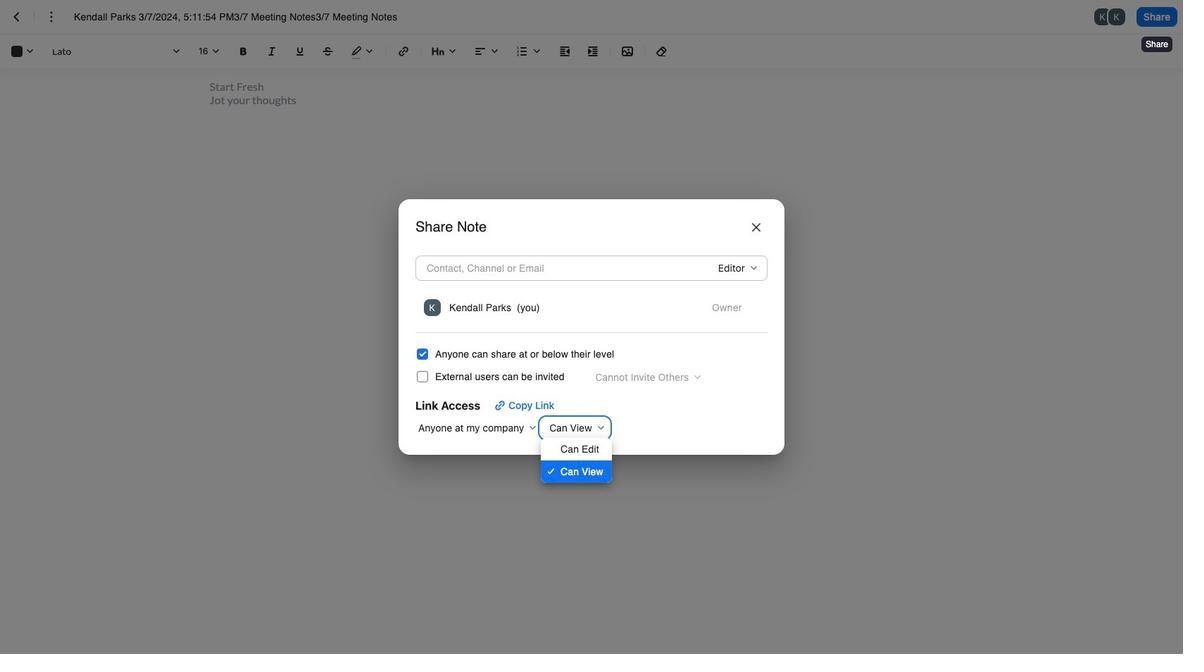 Task type: locate. For each thing, give the bounding box(es) containing it.
insert image image
[[619, 43, 636, 60]]

list box
[[541, 438, 612, 483]]

1 vertical spatial permission image
[[704, 298, 759, 318]]

tooltip
[[1140, 27, 1174, 54]]

None text field
[[74, 10, 423, 24]]

kendall parks image
[[424, 300, 441, 317]]

permission image
[[710, 259, 762, 278], [704, 298, 759, 318]]

menu item
[[421, 295, 762, 321]]

dialog
[[399, 200, 785, 455]]

None field
[[541, 418, 609, 438]]

underline image
[[292, 43, 308, 60]]

copy link image
[[492, 397, 509, 414]]

strikethrough image
[[320, 43, 337, 60]]

option
[[541, 438, 612, 461]]

bold image
[[235, 43, 252, 60]]

link image
[[395, 43, 412, 60]]



Task type: describe. For each thing, give the bounding box(es) containing it.
italic image
[[263, 43, 280, 60]]

clear style image
[[654, 43, 671, 60]]

0 vertical spatial permission image
[[710, 259, 762, 278]]

all notes image
[[8, 8, 25, 25]]

close image
[[752, 223, 761, 232]]

decrease indent image
[[556, 43, 573, 60]]

increase indent image
[[585, 43, 602, 60]]



Task type: vqa. For each thing, say whether or not it's contained in the screenshot.
the middle &
no



